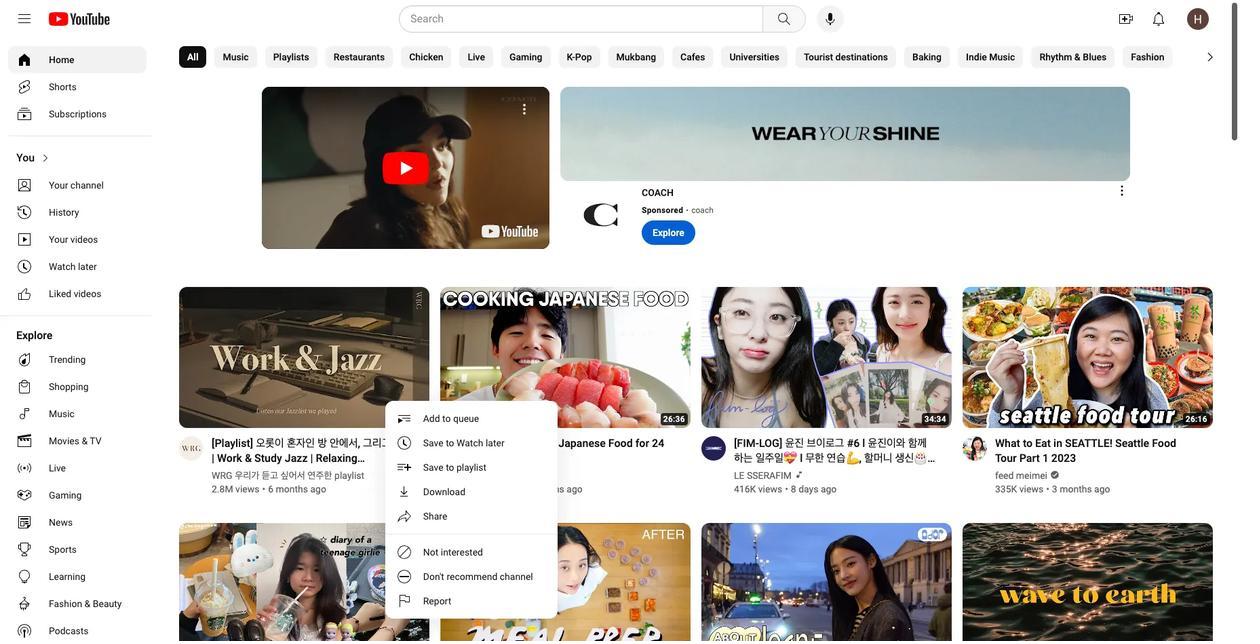 Task type: describe. For each thing, give the bounding box(es) containing it.
not interested option
[[386, 541, 558, 565]]

study
[[255, 452, 282, 465]]

background
[[212, 467, 270, 480]]

to for eat
[[1024, 437, 1033, 450]]

learning
[[49, 572, 86, 582]]

views for 레이첼과
[[759, 484, 783, 495]]

liked videos
[[49, 289, 101, 299]]

videos for liked videos
[[74, 289, 101, 299]]

[fim-log] 윤진 브이로그 #6 l 윤진이와 함께하는 일주일💝 l 무한 연습💪, 할머니 생신🎂, 레이첼과 데이트🥰 by le sserafim 416,468 views 8 days ago 34 minutes element
[[734, 436, 936, 480]]

moneysigneric link
[[473, 469, 536, 482]]

fashion & beauty
[[49, 599, 122, 610]]

일주일💝
[[756, 452, 798, 465]]

don't
[[424, 572, 445, 583]]

[fim-
[[734, 437, 760, 450]]

movies
[[49, 436, 79, 447]]

2.8m views
[[212, 484, 260, 495]]

queue
[[454, 414, 480, 424]]

save to playlist
[[424, 462, 487, 473]]

music up movies
[[49, 409, 75, 420]]

don't recommend channel option
[[386, 565, 558, 589]]

le sserafim
[[734, 470, 792, 481]]

1 | from the left
[[212, 452, 215, 465]]

sponsored
[[642, 206, 684, 215]]

gaming inside "tab list"
[[510, 52, 543, 62]]

months for [playlist]
[[276, 484, 308, 495]]

tv
[[90, 436, 102, 447]]

add to queue
[[424, 414, 480, 424]]

8:02:27
[[395, 414, 424, 424]]

26:36
[[664, 414, 686, 424]]

days
[[799, 484, 819, 495]]

wrg 우리가 듣고 싶어서 연주한 playlist
[[212, 470, 365, 481]]

0 horizontal spatial live
[[49, 463, 66, 474]]

연습💪,
[[827, 452, 862, 465]]

later inside option
[[486, 438, 505, 449]]

interested
[[441, 547, 483, 558]]

in
[[1054, 437, 1063, 450]]

destinations
[[836, 52, 889, 62]]

your for your channel
[[49, 180, 68, 191]]

work
[[217, 452, 242, 465]]

ago for what
[[1095, 484, 1111, 495]]

add
[[424, 414, 441, 424]]

coach
[[692, 206, 714, 215]]

416k views
[[734, 484, 783, 495]]

0 horizontal spatial gaming
[[49, 490, 82, 501]]

recommend
[[447, 572, 498, 583]]

[playlist]
[[212, 437, 253, 450]]

cafes
[[681, 52, 706, 62]]

tour
[[996, 452, 1017, 465]]

log]
[[760, 437, 783, 450]]

1 horizontal spatial l
[[863, 437, 866, 450]]

wrg 우리가 듣고 싶어서 연주한 playlist image
[[179, 436, 204, 461]]

tab list containing all
[[179, 38, 1241, 76]]

download option
[[386, 480, 558, 505]]

not interested
[[424, 547, 483, 558]]

26 minutes, 36 seconds element
[[664, 414, 686, 424]]

8 hours, 2 minutes, 27 seconds element
[[395, 414, 424, 424]]

indie
[[967, 52, 988, 62]]

우리가
[[235, 470, 260, 481]]

cooking
[[473, 437, 513, 450]]

34:34 link
[[702, 287, 952, 429]]

trending
[[49, 354, 86, 365]]

save for save to watch later
[[424, 438, 444, 449]]

months for what
[[1060, 484, 1093, 495]]

eat
[[1036, 437, 1052, 450]]

don't recommend channel
[[424, 572, 534, 583]]

4
[[525, 484, 530, 495]]

혼자인
[[287, 437, 315, 450]]

cooking & eating japanese food for 24 hours moneysigneric 4 months ago
[[473, 437, 665, 495]]

2 | from the left
[[311, 452, 313, 465]]

34 minutes, 34 seconds element
[[925, 414, 947, 424]]

eating
[[526, 437, 556, 450]]

[playlist] 오롯이 혼자인 방 안에서, 그리고 재즈 | work & study jazz | relaxing background music by wrg 우리가 듣고 싶어서 연주한 playlist 2,887,124 views 6 months ago 8 hours, 2 minutes element
[[212, 436, 413, 480]]

& for beauty
[[85, 599, 91, 610]]

report option
[[386, 589, 558, 614]]

Search text field
[[411, 10, 760, 28]]

liked
[[49, 289, 71, 299]]

6
[[268, 484, 274, 495]]

channel inside option
[[500, 572, 534, 583]]

to for playlist
[[446, 462, 455, 473]]

tourist destinations
[[804, 52, 889, 62]]

you
[[16, 151, 35, 164]]

0 vertical spatial live
[[468, 52, 485, 62]]

meimei
[[1017, 470, 1048, 481]]

1 vertical spatial l
[[800, 452, 803, 465]]

sserafim
[[747, 470, 792, 481]]

all
[[187, 52, 199, 62]]

34:34
[[925, 414, 947, 424]]

mukbang
[[617, 52, 657, 62]]

2.8m
[[212, 484, 233, 495]]

& for tv
[[82, 436, 88, 447]]

shorts
[[49, 81, 77, 92]]

what to eat in seattle! seattle food tour part 1 2023
[[996, 437, 1177, 465]]

indie music
[[967, 52, 1016, 62]]

movies & tv
[[49, 436, 102, 447]]

tourist
[[804, 52, 834, 62]]

rhythm
[[1040, 52, 1073, 62]]

coach link
[[692, 204, 715, 217]]

save for save to playlist
[[424, 462, 444, 473]]

blues
[[1084, 52, 1107, 62]]

0 horizontal spatial watch
[[49, 261, 76, 272]]

3 months ago
[[1053, 484, 1111, 495]]

beauty
[[93, 599, 122, 610]]

8:02:27 link
[[179, 287, 430, 429]]

videos for your videos
[[71, 234, 98, 245]]

relaxing
[[316, 452, 358, 465]]

seattle!
[[1066, 437, 1113, 450]]

your channel
[[49, 180, 104, 191]]

news
[[49, 517, 73, 528]]

& for blues
[[1075, 52, 1081, 62]]

0 horizontal spatial channel
[[71, 180, 104, 191]]



Task type: locate. For each thing, give the bounding box(es) containing it.
your up the "history"
[[49, 180, 68, 191]]

ago for [fim-
[[821, 484, 837, 495]]

subscriptions
[[49, 109, 107, 119]]

watch up 'hours'
[[457, 438, 484, 449]]

2 horizontal spatial months
[[1060, 484, 1093, 495]]

1 horizontal spatial gaming
[[510, 52, 543, 62]]

to right add
[[443, 414, 451, 424]]

3
[[1053, 484, 1058, 495]]

1 your from the top
[[49, 180, 68, 191]]

2 horizontal spatial views
[[1020, 484, 1044, 495]]

save to watch later option
[[386, 431, 558, 456]]

0 horizontal spatial playlist
[[335, 470, 365, 481]]

explore down 'sponsored'
[[653, 227, 685, 238]]

hours
[[473, 452, 503, 465]]

playlist up download option
[[457, 462, 487, 473]]

to inside 'save to playlist' option
[[446, 462, 455, 473]]

0 vertical spatial videos
[[71, 234, 98, 245]]

0 horizontal spatial |
[[212, 452, 215, 465]]

26 minutes, 16 seconds element
[[1186, 414, 1208, 424]]

to up the "part"
[[1024, 437, 1033, 450]]

& left eating
[[516, 437, 523, 450]]

& inside cooking & eating japanese food for 24 hours moneysigneric 4 months ago
[[516, 437, 523, 450]]

0 vertical spatial l
[[863, 437, 866, 450]]

podcasts
[[49, 626, 89, 637]]

1 horizontal spatial |
[[311, 452, 313, 465]]

pop
[[576, 52, 592, 62]]

views down sserafim
[[759, 484, 783, 495]]

fashion inside "tab list"
[[1132, 52, 1165, 62]]

what to eat in seattle! seattle food tour part 1 2023 by feed meimei 335,344 views 3 months ago 26 minutes element
[[996, 436, 1197, 466]]

later up 'hours'
[[486, 438, 505, 449]]

2 ago from the left
[[567, 484, 583, 495]]

playlist
[[457, 462, 487, 473], [335, 470, 365, 481]]

fashion down learning
[[49, 599, 82, 610]]

months right 3 on the right
[[1060, 484, 1093, 495]]

list box
[[386, 401, 558, 619]]

ago inside cooking & eating japanese food for 24 hours moneysigneric 4 months ago
[[567, 484, 583, 495]]

2 your from the top
[[49, 234, 68, 245]]

guitar
[[1190, 52, 1216, 62]]

to down moneysigneric image
[[446, 462, 455, 473]]

report
[[424, 596, 452, 607]]

1 vertical spatial your
[[49, 234, 68, 245]]

live right chicken
[[468, 52, 485, 62]]

2 views from the left
[[759, 484, 783, 495]]

your for your videos
[[49, 234, 68, 245]]

& left the beauty
[[85, 599, 91, 610]]

| right the jazz
[[311, 452, 313, 465]]

gaming up news
[[49, 490, 82, 501]]

playlist inside option
[[457, 462, 487, 473]]

4 ago from the left
[[1095, 484, 1111, 495]]

함께
[[909, 437, 928, 450]]

shorts link
[[8, 73, 147, 100], [8, 73, 147, 100]]

you link
[[8, 145, 147, 172], [8, 145, 147, 172]]

music inside "[playlist] 오롯이 혼자인 방 안에서, 그리고 재즈 | work & study jazz | relaxing background music"
[[273, 467, 302, 480]]

그리고
[[363, 437, 391, 450]]

생신🎂,
[[896, 452, 931, 465]]

0 horizontal spatial months
[[276, 484, 308, 495]]

0 vertical spatial later
[[78, 261, 97, 272]]

26:16 link
[[963, 287, 1214, 429]]

1 horizontal spatial food
[[1153, 437, 1177, 450]]

& left tv
[[82, 436, 88, 447]]

to down "add to queue"
[[446, 438, 455, 449]]

cooking & eating japanese food for 24 hours by moneysigneric 93,152 views 4 months ago 26 minutes element
[[473, 436, 675, 466]]

fashion for fashion & beauty
[[49, 599, 82, 610]]

share option
[[386, 505, 558, 529]]

1 horizontal spatial playlist
[[457, 462, 487, 473]]

save to playlist option
[[386, 456, 558, 480]]

music
[[223, 52, 249, 62], [990, 52, 1016, 62], [49, 409, 75, 420], [273, 467, 302, 480]]

1
[[1043, 452, 1049, 465]]

l right #6
[[863, 437, 866, 450]]

channel right recommend
[[500, 572, 534, 583]]

music down the jazz
[[273, 467, 302, 480]]

music right all
[[223, 52, 249, 62]]

months inside cooking & eating japanese food for 24 hours moneysigneric 4 months ago
[[532, 484, 565, 495]]

watch later link
[[8, 253, 147, 280], [8, 253, 147, 280]]

cooking & eating japanese food for 24 hours link
[[473, 436, 675, 466]]

1 vertical spatial videos
[[74, 289, 101, 299]]

food left for
[[609, 437, 633, 450]]

food inside what to eat in seattle! seattle food tour part 1 2023
[[1153, 437, 1177, 450]]

subscriptions link
[[8, 100, 147, 128], [8, 100, 147, 128]]

what
[[996, 437, 1021, 450]]

moneysigneric image
[[441, 436, 465, 461]]

live
[[468, 52, 485, 62], [49, 463, 66, 474]]

방
[[318, 437, 327, 450]]

ago
[[311, 484, 326, 495], [567, 484, 583, 495], [821, 484, 837, 495], [1095, 484, 1111, 495]]

1 vertical spatial gaming
[[49, 490, 82, 501]]

레이첼과
[[734, 467, 772, 480]]

1 horizontal spatial watch
[[457, 438, 484, 449]]

3 ago from the left
[[821, 484, 837, 495]]

1 vertical spatial channel
[[500, 572, 534, 583]]

podcasts link
[[8, 618, 147, 642], [8, 618, 147, 642]]

videos up watch later
[[71, 234, 98, 245]]

food inside cooking & eating japanese food for 24 hours moneysigneric 4 months ago
[[609, 437, 633, 450]]

1 horizontal spatial explore
[[653, 227, 685, 238]]

1 months from the left
[[276, 484, 308, 495]]

재즈
[[394, 437, 413, 450]]

coach
[[642, 187, 674, 198]]

gaming left k-
[[510, 52, 543, 62]]

0 vertical spatial fashion
[[1132, 52, 1165, 62]]

avatar image image
[[1188, 8, 1210, 30]]

1 vertical spatial save
[[424, 462, 444, 473]]

to for queue
[[443, 414, 451, 424]]

1 horizontal spatial views
[[759, 484, 783, 495]]

1 horizontal spatial months
[[532, 484, 565, 495]]

part
[[1020, 452, 1041, 465]]

0 horizontal spatial fashion
[[49, 599, 82, 610]]

to
[[443, 414, 451, 424], [1024, 437, 1033, 450], [446, 438, 455, 449], [446, 462, 455, 473]]

ago down what to eat in seattle! seattle food tour part 1 2023 link
[[1095, 484, 1111, 495]]

baking
[[913, 52, 942, 62]]

1 horizontal spatial fashion
[[1132, 52, 1165, 62]]

to inside add to queue option
[[443, 414, 451, 424]]

2 months from the left
[[532, 484, 565, 495]]

1 vertical spatial watch
[[457, 438, 484, 449]]

0 horizontal spatial l
[[800, 452, 803, 465]]

윤진
[[786, 437, 804, 450]]

할머니
[[865, 452, 893, 465]]

3 months from the left
[[1060, 484, 1093, 495]]

1 vertical spatial live
[[49, 463, 66, 474]]

home link
[[8, 46, 147, 73], [8, 46, 147, 73]]

le sserafim image
[[702, 436, 726, 461]]

ago right days on the right of the page
[[821, 484, 837, 495]]

2023
[[1052, 452, 1077, 465]]

months down 싶어서 on the left
[[276, 484, 308, 495]]

0 vertical spatial gaming
[[510, 52, 543, 62]]

& up background
[[245, 452, 252, 465]]

save up the download
[[424, 462, 444, 473]]

save inside 'save to playlist' option
[[424, 462, 444, 473]]

[playlist] 오롯이 혼자인 방 안에서, 그리고 재즈 | work & study jazz | relaxing background music link
[[212, 436, 413, 480]]

2 save from the top
[[424, 462, 444, 473]]

later
[[78, 261, 97, 272], [486, 438, 505, 449]]

download
[[424, 487, 466, 498]]

& left the blues
[[1075, 52, 1081, 62]]

None search field
[[375, 5, 809, 33]]

tab list
[[179, 38, 1241, 76]]

channel
[[71, 180, 104, 191], [500, 572, 534, 583]]

Explore text field
[[653, 227, 685, 238]]

24
[[652, 437, 665, 450]]

shopping link
[[8, 373, 147, 401], [8, 373, 147, 401]]

k-pop
[[567, 52, 592, 62]]

for
[[636, 437, 650, 450]]

| left work
[[212, 452, 215, 465]]

moneysigneric
[[473, 470, 535, 481]]

months
[[276, 484, 308, 495], [532, 484, 565, 495], [1060, 484, 1093, 495]]

0 horizontal spatial food
[[609, 437, 633, 450]]

335k
[[996, 484, 1018, 495]]

videos right liked
[[74, 289, 101, 299]]

to inside save to watch later option
[[446, 438, 455, 449]]

0 vertical spatial your
[[49, 180, 68, 191]]

views down 우리가
[[236, 484, 260, 495]]

ago down 연주한
[[311, 484, 326, 495]]

1 save from the top
[[424, 438, 444, 449]]

0 vertical spatial save
[[424, 438, 444, 449]]

[playlist] 오롯이 혼자인 방 안에서, 그리고 재즈 | work & study jazz | relaxing background music
[[212, 437, 413, 480]]

to inside what to eat in seattle! seattle food tour part 1 2023
[[1024, 437, 1033, 450]]

fashion
[[1132, 52, 1165, 62], [49, 599, 82, 610]]

japanese
[[559, 437, 606, 450]]

food right seattle
[[1153, 437, 1177, 450]]

not
[[424, 547, 439, 558]]

데이트🥰
[[775, 467, 817, 480]]

8 days ago
[[791, 484, 837, 495]]

fashion right the blues
[[1132, 52, 1165, 62]]

list box containing add to queue
[[386, 401, 558, 619]]

your
[[49, 180, 68, 191], [49, 234, 68, 245]]

1 horizontal spatial channel
[[500, 572, 534, 583]]

views down meimei
[[1020, 484, 1044, 495]]

explore up trending
[[16, 329, 53, 342]]

live down movies
[[49, 463, 66, 474]]

0 horizontal spatial explore
[[16, 329, 53, 342]]

feed
[[996, 470, 1014, 481]]

1 food from the left
[[609, 437, 633, 450]]

home
[[49, 54, 74, 65]]

save down add
[[424, 438, 444, 449]]

watch later
[[49, 261, 97, 272]]

watch inside option
[[457, 438, 484, 449]]

months right the 4
[[532, 484, 565, 495]]

|
[[212, 452, 215, 465], [311, 452, 313, 465]]

윤진이와
[[868, 437, 906, 450]]

music right the indie
[[990, 52, 1016, 62]]

wrg
[[212, 470, 233, 481]]

듣고
[[262, 470, 278, 481]]

#6
[[847, 437, 860, 450]]

your channel link
[[8, 172, 147, 199], [8, 172, 147, 199]]

0 vertical spatial channel
[[71, 180, 104, 191]]

jazz
[[285, 452, 308, 465]]

ago down cooking & eating japanese food for 24 hours by moneysigneric 93,152 views 4 months ago 26 minutes element
[[567, 484, 583, 495]]

add to queue option
[[386, 407, 558, 431]]

2 food from the left
[[1153, 437, 1177, 450]]

seattle
[[1116, 437, 1150, 450]]

& inside "[playlist] 오롯이 혼자인 방 안에서, 그리고 재즈 | work & study jazz | relaxing background music"
[[245, 452, 252, 465]]

trending link
[[8, 346, 147, 373], [8, 346, 147, 373]]

안에서,
[[330, 437, 360, 450]]

fashion for fashion
[[1132, 52, 1165, 62]]

movies & tv link
[[8, 428, 147, 455], [8, 428, 147, 455]]

sports
[[49, 544, 77, 555]]

0 horizontal spatial later
[[78, 261, 97, 272]]

save to watch later
[[424, 438, 505, 449]]

views for music
[[236, 484, 260, 495]]

26:16
[[1186, 414, 1208, 424]]

1 vertical spatial fashion
[[49, 599, 82, 610]]

0 vertical spatial explore
[[653, 227, 685, 238]]

3 views from the left
[[1020, 484, 1044, 495]]

watch up liked
[[49, 261, 76, 272]]

0 vertical spatial watch
[[49, 261, 76, 272]]

1 vertical spatial explore
[[16, 329, 53, 342]]

335k views
[[996, 484, 1044, 495]]

오롯이
[[256, 437, 284, 450]]

1 horizontal spatial later
[[486, 438, 505, 449]]

1 vertical spatial later
[[486, 438, 505, 449]]

ago for [playlist]
[[311, 484, 326, 495]]

1 ago from the left
[[311, 484, 326, 495]]

& for eating
[[516, 437, 523, 450]]

0 horizontal spatial views
[[236, 484, 260, 495]]

1 horizontal spatial live
[[468, 52, 485, 62]]

무한
[[806, 452, 825, 465]]

[fim-log] 윤진 브이로그 #6 l 윤진이와 함께 하는 일주일💝 l 무한 연습💪, 할머니 생신🎂, 레이첼과 데이트🥰 link
[[734, 436, 936, 480]]

liked videos link
[[8, 280, 147, 308], [8, 280, 147, 308]]

chicken
[[409, 52, 444, 62]]

to for watch
[[446, 438, 455, 449]]

save inside save to watch later option
[[424, 438, 444, 449]]

your down the "history"
[[49, 234, 68, 245]]

playlist down relaxing
[[335, 470, 365, 481]]

share
[[424, 511, 448, 522]]

channel up the "history"
[[71, 180, 104, 191]]

universities
[[730, 52, 780, 62]]

history
[[49, 207, 79, 218]]

1 views from the left
[[236, 484, 260, 495]]

feed meimei image
[[963, 436, 988, 461]]

8
[[791, 484, 797, 495]]

later up liked videos
[[78, 261, 97, 272]]

l left 무한
[[800, 452, 803, 465]]



Task type: vqa. For each thing, say whether or not it's contained in the screenshot.
25:59
no



